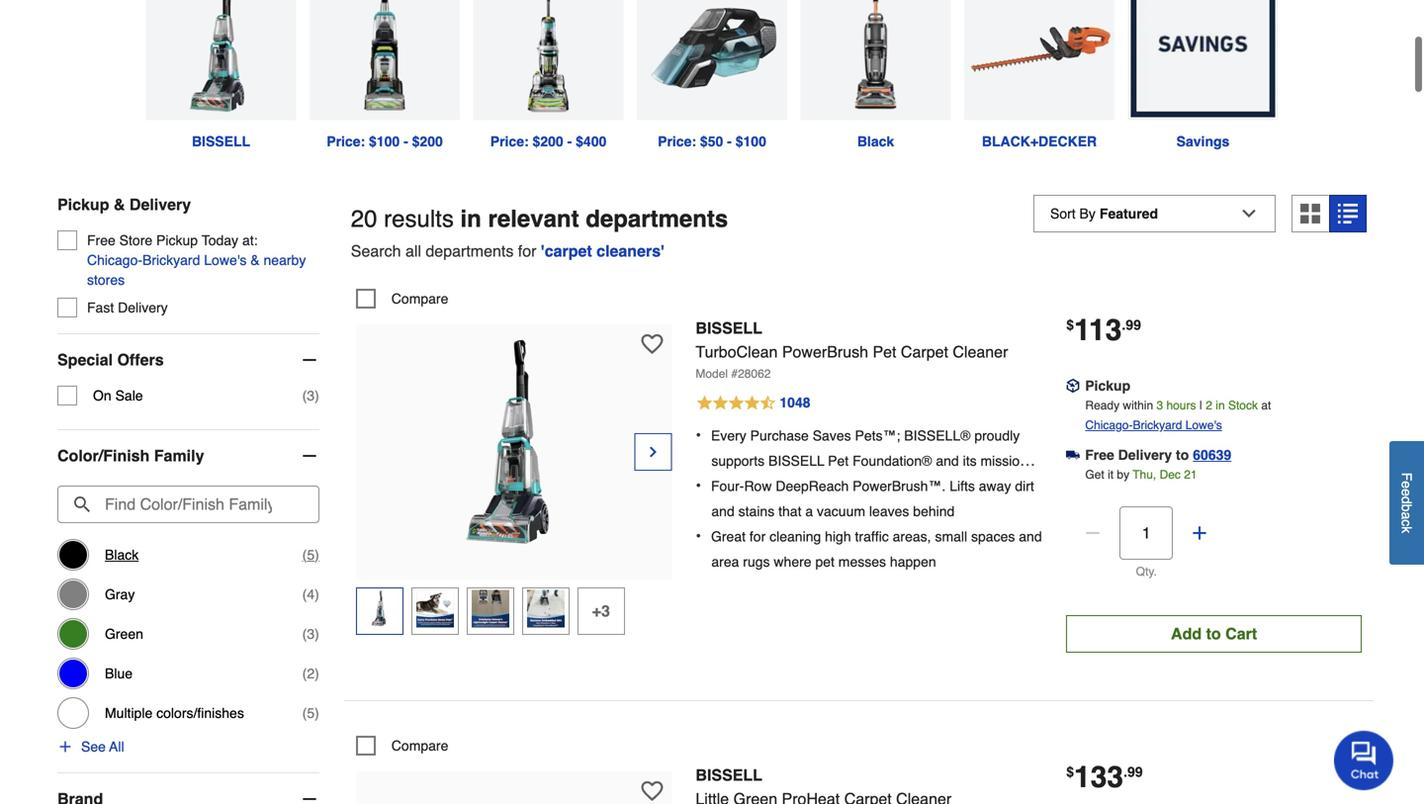Task type: locate. For each thing, give the bounding box(es) containing it.
0 horizontal spatial for
[[518, 242, 537, 260]]

28062
[[738, 367, 771, 381]]

0 horizontal spatial pet
[[828, 453, 849, 469]]

1 vertical spatial &
[[251, 252, 260, 268]]

e
[[1399, 481, 1415, 489], [1399, 489, 1415, 496]]

carpet cleaners image inside 'price: $50 - $100' link
[[637, 0, 787, 120]]

) up ( 4 )
[[315, 547, 319, 563]]

$200
[[412, 134, 443, 149], [533, 134, 564, 149]]

and left the 'its'
[[936, 453, 959, 469]]

pet
[[873, 343, 897, 361], [828, 453, 849, 469]]

3 • from the top
[[696, 527, 701, 545]]

row
[[744, 478, 772, 494]]

#
[[731, 367, 738, 381]]

actual price $113.99 element
[[1067, 313, 1141, 347]]

3 price: from the left
[[658, 134, 696, 149]]

5 ) from the top
[[315, 666, 319, 682]]

2 $200 from the left
[[533, 134, 564, 149]]

pets™;
[[855, 428, 901, 444]]

chat invite button image
[[1334, 730, 1395, 790]]

) down ( 4 )
[[315, 666, 319, 682]]

e up "b"
[[1399, 489, 1415, 496]]

$200 up 'results'
[[412, 134, 443, 149]]

1 horizontal spatial and
[[936, 453, 959, 469]]

) up minus icon at left
[[315, 388, 319, 404]]

to inside • every purchase saves pets™; bissell® proudly supports bissell pet foundation® and its mission to help save homeless pets
[[712, 478, 723, 494]]

- inside the price: $200 - $400 link
[[567, 134, 572, 149]]

1 vertical spatial black
[[105, 547, 139, 563]]

brickyard down "within"
[[1133, 418, 1183, 432]]

add to cart
[[1171, 625, 1257, 643]]

0 vertical spatial brickyard
[[142, 252, 200, 268]]

compare inside "1002943980" element
[[392, 291, 448, 307]]

1 vertical spatial .99
[[1124, 764, 1143, 780]]

- left $400
[[567, 134, 572, 149]]

$
[[1067, 317, 1074, 333], [1067, 764, 1074, 780]]

0 vertical spatial minus image
[[300, 350, 319, 370]]

0 horizontal spatial free
[[87, 233, 116, 248]]

black
[[857, 134, 894, 149], [105, 547, 139, 563]]

( up ( 4 )
[[302, 547, 307, 563]]

2 vertical spatial to
[[1206, 625, 1221, 643]]

$100 right $50
[[736, 134, 766, 149]]

1 horizontal spatial $100
[[736, 134, 766, 149]]

1000887978 element
[[356, 736, 448, 756]]

$ inside $ 133 .99
[[1067, 764, 1074, 780]]

1048 button
[[696, 392, 1043, 415]]

0 vertical spatial 2
[[1206, 399, 1213, 412]]

offers
[[117, 351, 164, 369]]

) for on sale
[[315, 388, 319, 404]]

delivery up free store pickup today at: in the left top of the page
[[129, 195, 191, 214]]

1 vertical spatial to
[[712, 478, 723, 494]]

-
[[404, 134, 408, 149], [567, 134, 572, 149], [727, 134, 732, 149]]

( 3 ) up minus icon at left
[[302, 388, 319, 404]]

4.5 stars image
[[696, 392, 812, 415]]

homeless
[[790, 478, 849, 494]]

6 ) from the top
[[315, 705, 319, 721]]

a right that
[[806, 503, 813, 519]]

0 horizontal spatial a
[[806, 503, 813, 519]]

0 vertical spatial pickup
[[57, 195, 109, 214]]

0 vertical spatial .99
[[1122, 317, 1141, 333]]

) for blue
[[315, 666, 319, 682]]

bissell link
[[139, 0, 303, 151], [696, 766, 1043, 804]]

1 vertical spatial for
[[750, 529, 766, 545]]

0 horizontal spatial lowe's
[[204, 252, 247, 268]]

0 horizontal spatial &
[[114, 195, 125, 214]]

• for •
[[696, 476, 701, 495]]

( for green
[[302, 626, 307, 642]]

3 carpet cleaners image from the left
[[473, 0, 624, 120]]

save
[[757, 478, 786, 494]]

0 vertical spatial chicago-
[[87, 252, 142, 268]]

( down ( 2 )
[[302, 705, 307, 721]]

pickup up chicago-brickyard lowe's & nearby stores
[[156, 233, 198, 248]]

1 horizontal spatial brickyard
[[1133, 418, 1183, 432]]

plus image
[[57, 739, 73, 755]]

lowe's down |
[[1186, 418, 1222, 432]]

saves
[[813, 428, 851, 444]]

1 horizontal spatial $200
[[533, 134, 564, 149]]

proudly
[[975, 428, 1020, 444]]

1 vertical spatial chicago-
[[1086, 418, 1133, 432]]

1 horizontal spatial a
[[1399, 512, 1415, 519]]

0 vertical spatial free
[[87, 233, 116, 248]]

0 horizontal spatial $100
[[369, 134, 400, 149]]

chicago-brickyard lowe's button
[[1086, 415, 1222, 435]]

1 carpet cleaners image from the left
[[146, 0, 296, 120]]

see all button
[[57, 737, 124, 757]]

) down ( 2 )
[[315, 705, 319, 721]]

delivery for fast delivery
[[118, 300, 168, 316]]

pickup up stores
[[57, 195, 109, 214]]

chicago- down ready
[[1086, 418, 1133, 432]]

f e e d b a c k
[[1399, 472, 1415, 533]]

+3
[[592, 602, 610, 620]]

0 vertical spatial $
[[1067, 317, 1074, 333]]

2 5 from the top
[[307, 705, 315, 721]]

& down at:
[[251, 252, 260, 268]]

( down ( 4 )
[[302, 666, 307, 682]]

1 horizontal spatial lowe's
[[1186, 418, 1222, 432]]

2 ( from the top
[[302, 547, 307, 563]]

) for multiple colors/finishes
[[315, 705, 319, 721]]

compare
[[392, 291, 448, 307], [392, 738, 448, 754]]

• left four-
[[696, 476, 701, 495]]

' up heart outline icon
[[661, 242, 665, 260]]

compare inside 1000887978 element
[[392, 738, 448, 754]]

powerbrush™.
[[853, 478, 946, 494]]

small
[[935, 529, 968, 545]]

• left great
[[696, 527, 701, 545]]

4 ) from the top
[[315, 626, 319, 642]]

2 horizontal spatial pickup
[[1085, 378, 1131, 394]]

carpet cleaners image for price: $100 - $200
[[310, 0, 460, 120]]

bissell inside bissell turboclean powerbrush pet carpet cleaner model # 28062
[[696, 319, 763, 337]]

$ inside $ 113 .99
[[1067, 317, 1074, 333]]

list view image
[[1338, 204, 1358, 224]]

0 horizontal spatial -
[[404, 134, 408, 149]]

( up ( 2 )
[[302, 587, 307, 602]]

for down 'stains'
[[750, 529, 766, 545]]

pet down saves at the bottom right
[[828, 453, 849, 469]]

1 vertical spatial and
[[712, 503, 735, 519]]

f e e d b a c k button
[[1390, 441, 1424, 565]]

1 horizontal spatial chicago-
[[1086, 418, 1133, 432]]

carpet cleaners image
[[146, 0, 296, 120], [310, 0, 460, 120], [473, 0, 624, 120], [637, 0, 787, 120], [801, 0, 951, 120], [964, 0, 1115, 120]]

2 down ( 4 )
[[307, 666, 315, 682]]

3 up chicago-brickyard lowe's button
[[1157, 399, 1163, 412]]

pet inside • every purchase saves pets™; bissell® proudly supports bissell pet foundation® and its mission to help save homeless pets
[[828, 453, 849, 469]]

savings link
[[1121, 0, 1285, 151]]

thumbnail image
[[361, 590, 398, 628], [416, 590, 454, 628], [472, 590, 509, 628], [527, 590, 565, 628]]

minus image inside special offers button
[[300, 350, 319, 370]]

0 horizontal spatial in
[[460, 205, 482, 233]]

brickyard down free store pickup today at: in the left top of the page
[[142, 252, 200, 268]]

1 horizontal spatial &
[[251, 252, 260, 268]]

.99 inside $ 133 .99
[[1124, 764, 1143, 780]]

cleaners
[[597, 242, 661, 260]]

store
[[119, 233, 152, 248]]

price: for price: $200 - $400
[[490, 134, 529, 149]]

- right $50
[[727, 134, 732, 149]]

1 vertical spatial 5
[[307, 705, 315, 721]]

( 5 ) down ( 2 )
[[302, 705, 319, 721]]

on
[[93, 388, 111, 404]]

gray
[[105, 587, 135, 602]]

$ for 113
[[1067, 317, 1074, 333]]

5
[[307, 547, 315, 563], [307, 705, 315, 721]]

1 horizontal spatial -
[[567, 134, 572, 149]]

thu,
[[1133, 468, 1157, 482]]

2 ) from the top
[[315, 547, 319, 563]]

5 ( from the top
[[302, 666, 307, 682]]

at:
[[242, 233, 258, 248]]

0 vertical spatial for
[[518, 242, 537, 260]]

• left every
[[696, 426, 701, 444]]

& up store
[[114, 195, 125, 214]]

1 compare from the top
[[392, 291, 448, 307]]

get it by thu, dec 21
[[1086, 468, 1197, 482]]

departments up the cleaners
[[586, 205, 728, 233]]

four-
[[711, 478, 744, 494]]

1 horizontal spatial for
[[750, 529, 766, 545]]

free for free delivery to 60639
[[1085, 447, 1115, 463]]

gallery item 0 image
[[405, 334, 623, 552]]

2 horizontal spatial -
[[727, 134, 732, 149]]

compare for "1002943980" element
[[392, 291, 448, 307]]

1 • from the top
[[696, 426, 701, 444]]

to right add
[[1206, 625, 1221, 643]]

• four-row deepreach powerbrush™. lifts away dirt and stains that a vacuum leaves behind • great for cleaning high traffic areas, small spaces and area rugs where pet messes happen
[[696, 476, 1042, 570]]

1 vertical spatial in
[[1216, 399, 1225, 412]]

2 horizontal spatial and
[[1019, 529, 1042, 545]]

1 horizontal spatial 2
[[1206, 399, 1213, 412]]

20 results in relevant departments search all departments for ' carpet cleaners '
[[351, 205, 728, 260]]

0 vertical spatial and
[[936, 453, 959, 469]]

0 vertical spatial lowe's
[[204, 252, 247, 268]]

1 vertical spatial lowe's
[[1186, 418, 1222, 432]]

0 vertical spatial black
[[857, 134, 894, 149]]

4 ( from the top
[[302, 626, 307, 642]]

6 ( from the top
[[302, 705, 307, 721]]

b
[[1399, 504, 1415, 512]]

carpet cleaners image inside the price: $200 - $400 link
[[473, 0, 624, 120]]

2 $ from the top
[[1067, 764, 1074, 780]]

(
[[302, 388, 307, 404], [302, 547, 307, 563], [302, 587, 307, 602], [302, 626, 307, 642], [302, 666, 307, 682], [302, 705, 307, 721]]

e up d
[[1399, 481, 1415, 489]]

1 - from the left
[[404, 134, 408, 149]]

to up 21
[[1176, 447, 1189, 463]]

- inside price: $100 - $200 link
[[404, 134, 408, 149]]

5 down ( 2 )
[[307, 705, 315, 721]]

pet inside bissell turboclean powerbrush pet carpet cleaner model # 28062
[[873, 343, 897, 361]]

2 horizontal spatial to
[[1206, 625, 1221, 643]]

4
[[307, 587, 315, 602]]

3 thumbnail image from the left
[[472, 590, 509, 628]]

pickup & delivery
[[57, 195, 191, 214]]

sale
[[115, 388, 143, 404]]

today
[[202, 233, 238, 248]]

1 $200 from the left
[[412, 134, 443, 149]]

1 vertical spatial ( 5 )
[[302, 705, 319, 721]]

black+decker link
[[958, 0, 1121, 151]]

0 vertical spatial ( 5 )
[[302, 547, 319, 563]]

1 horizontal spatial departments
[[586, 205, 728, 233]]

delivery up thu,
[[1118, 447, 1172, 463]]

( down 4
[[302, 626, 307, 642]]

1 vertical spatial brickyard
[[1133, 418, 1183, 432]]

2 thumbnail image from the left
[[416, 590, 454, 628]]

1 vertical spatial $
[[1067, 764, 1074, 780]]

0 vertical spatial delivery
[[129, 195, 191, 214]]

60639
[[1193, 447, 1232, 463]]

20
[[351, 205, 377, 233]]

5 for multiple colors/finishes
[[307, 705, 315, 721]]

0 vertical spatial to
[[1176, 447, 1189, 463]]

price: $200 - $400
[[490, 134, 607, 149]]

0 horizontal spatial to
[[712, 478, 723, 494]]

1 vertical spatial pet
[[828, 453, 849, 469]]

1 horizontal spatial '
[[661, 242, 665, 260]]

) for green
[[315, 626, 319, 642]]

0 vertical spatial 5
[[307, 547, 315, 563]]

price: up relevant
[[490, 134, 529, 149]]

price: $50 - $100
[[658, 134, 766, 149]]

2 - from the left
[[567, 134, 572, 149]]

- up 'results'
[[404, 134, 408, 149]]

- for $100
[[404, 134, 408, 149]]

4 carpet cleaners image from the left
[[637, 0, 787, 120]]

2 right |
[[1206, 399, 1213, 412]]

2 $100 from the left
[[736, 134, 766, 149]]

) up ( 2 )
[[315, 587, 319, 602]]

2 vertical spatial and
[[1019, 529, 1042, 545]]

and down four-
[[712, 503, 735, 519]]

1 thumbnail image from the left
[[361, 590, 398, 628]]

1 horizontal spatial bissell link
[[696, 766, 1043, 804]]

0 horizontal spatial brickyard
[[142, 252, 200, 268]]

& inside chicago-brickyard lowe's & nearby stores
[[251, 252, 260, 268]]

free
[[87, 233, 116, 248], [1085, 447, 1115, 463]]

and right spaces
[[1019, 529, 1042, 545]]

chicago- up stores
[[87, 252, 142, 268]]

carpet cleaners image inside the bissell "link"
[[146, 0, 296, 120]]

.99 for 133
[[1124, 764, 1143, 780]]

2 horizontal spatial price:
[[658, 134, 696, 149]]

grid view image
[[1301, 204, 1321, 224]]

model
[[696, 367, 728, 381]]

brickyard inside chicago-brickyard lowe's & nearby stores
[[142, 252, 200, 268]]

3 up minus icon at left
[[307, 388, 315, 404]]

1 vertical spatial departments
[[426, 242, 514, 260]]

to left help
[[712, 478, 723, 494]]

foundation®
[[853, 453, 932, 469]]

1 horizontal spatial pet
[[873, 343, 897, 361]]

2 compare from the top
[[392, 738, 448, 754]]

2 ( 3 ) from the top
[[302, 626, 319, 642]]

supports
[[712, 453, 765, 469]]

carpet cleaners image inside price: $100 - $200 link
[[310, 0, 460, 120]]

actual price $133.99 element
[[1067, 760, 1143, 794]]

1 vertical spatial pickup
[[156, 233, 198, 248]]

1 horizontal spatial in
[[1216, 399, 1225, 412]]

powerbrush
[[782, 343, 868, 361]]

2 vertical spatial pickup
[[1085, 378, 1131, 394]]

free up get
[[1085, 447, 1115, 463]]

$200 inside the price: $200 - $400 link
[[533, 134, 564, 149]]

( 5 ) up ( 4 )
[[302, 547, 319, 563]]

free store pickup today at:
[[87, 233, 258, 248]]

bissell
[[192, 134, 250, 149], [696, 319, 763, 337], [769, 453, 825, 469], [696, 766, 763, 784]]

lowe's inside ready within 3 hours | 2 in stock at chicago-brickyard lowe's
[[1186, 418, 1222, 432]]

price: $50 - $100 link
[[630, 0, 794, 151]]

0 vertical spatial ( 3 )
[[302, 388, 319, 404]]

in right 'results'
[[460, 205, 482, 233]]

price: up "20"
[[327, 134, 365, 149]]

for inside • four-row deepreach powerbrush™. lifts away dirt and stains that a vacuum leaves behind • great for cleaning high traffic areas, small spaces and area rugs where pet messes happen
[[750, 529, 766, 545]]

1 horizontal spatial to
[[1176, 447, 1189, 463]]

3 - from the left
[[727, 134, 732, 149]]

133
[[1074, 760, 1124, 794]]

hours
[[1167, 399, 1196, 412]]

1 ( 3 ) from the top
[[302, 388, 319, 404]]

1 vertical spatial delivery
[[118, 300, 168, 316]]

free left store
[[87, 233, 116, 248]]

price: left $50
[[658, 134, 696, 149]]

add to cart button
[[1067, 615, 1362, 653]]

for
[[518, 242, 537, 260], [750, 529, 766, 545]]

1 horizontal spatial pickup
[[156, 233, 198, 248]]

carpet cleaners image inside the black+decker link
[[964, 0, 1115, 120]]

( up minus icon at left
[[302, 388, 307, 404]]

special offers button
[[57, 334, 319, 386]]

cleaning
[[770, 529, 821, 545]]

minus image
[[300, 350, 319, 370], [1083, 523, 1103, 543], [300, 789, 319, 804]]

0 vertical spatial &
[[114, 195, 125, 214]]

for inside 20 results in relevant departments search all departments for ' carpet cleaners '
[[518, 242, 537, 260]]

)
[[315, 388, 319, 404], [315, 547, 319, 563], [315, 587, 319, 602], [315, 626, 319, 642], [315, 666, 319, 682], [315, 705, 319, 721]]

1002943980 element
[[356, 289, 448, 309]]

2 price: from the left
[[490, 134, 529, 149]]

0 vertical spatial in
[[460, 205, 482, 233]]

Find Color/Finish Family text field
[[57, 486, 319, 523]]

.99 for 113
[[1122, 317, 1141, 333]]

in inside ready within 3 hours | 2 in stock at chicago-brickyard lowe's
[[1216, 399, 1225, 412]]

0 vertical spatial pet
[[873, 343, 897, 361]]

1 horizontal spatial free
[[1085, 447, 1115, 463]]

2 vertical spatial •
[[696, 527, 701, 545]]

2 carpet cleaners image from the left
[[310, 0, 460, 120]]

lowe's down the today
[[204, 252, 247, 268]]

heart outline image
[[641, 333, 663, 355]]

see all
[[81, 739, 124, 755]]

0 horizontal spatial chicago-
[[87, 252, 142, 268]]

a inside • four-row deepreach powerbrush™. lifts away dirt and stains that a vacuum leaves behind • great for cleaning high traffic areas, small spaces and area rugs where pet messes happen
[[806, 503, 813, 519]]

2 vertical spatial delivery
[[1118, 447, 1172, 463]]

1 vertical spatial free
[[1085, 447, 1115, 463]]

a up k
[[1399, 512, 1415, 519]]

0 horizontal spatial $200
[[412, 134, 443, 149]]

1 5 from the top
[[307, 547, 315, 563]]

$200 left $400
[[533, 134, 564, 149]]

1 ( from the top
[[302, 388, 307, 404]]

3 ( from the top
[[302, 587, 307, 602]]

it
[[1108, 468, 1114, 482]]

1 price: from the left
[[327, 134, 365, 149]]

departments right all
[[426, 242, 514, 260]]

) down 4
[[315, 626, 319, 642]]

1 ) from the top
[[315, 388, 319, 404]]

6 carpet cleaners image from the left
[[964, 0, 1115, 120]]

3 ) from the top
[[315, 587, 319, 602]]

0 horizontal spatial '
[[541, 242, 545, 260]]

for down relevant
[[518, 242, 537, 260]]

0 horizontal spatial price:
[[327, 134, 365, 149]]

0 vertical spatial bissell link
[[139, 0, 303, 151]]

high
[[825, 529, 851, 545]]

0 horizontal spatial departments
[[426, 242, 514, 260]]

on sale
[[93, 388, 143, 404]]

.99 inside $ 113 .99
[[1122, 317, 1141, 333]]

1 vertical spatial compare
[[392, 738, 448, 754]]

$ for 133
[[1067, 764, 1074, 780]]

in right |
[[1216, 399, 1225, 412]]

savings
[[1177, 134, 1230, 149]]

2
[[1206, 399, 1213, 412], [307, 666, 315, 682]]

5 up ( 4 )
[[307, 547, 315, 563]]

carpet cleaners image for black
[[801, 0, 951, 120]]

1 horizontal spatial black
[[857, 134, 894, 149]]

pet left 'carpet'
[[873, 343, 897, 361]]

delivery right fast
[[118, 300, 168, 316]]

chicago-brickyard lowe's & nearby stores button
[[87, 250, 319, 290]]

2 • from the top
[[696, 476, 701, 495]]

area
[[712, 554, 739, 570]]

bissell®
[[904, 428, 971, 444]]

carpet cleaners image inside black link
[[801, 0, 951, 120]]

1 e from the top
[[1399, 481, 1415, 489]]

• inside • every purchase saves pets™; bissell® proudly supports bissell pet foundation® and its mission to help save homeless pets
[[696, 426, 701, 444]]

- for $200
[[567, 134, 572, 149]]

113
[[1074, 313, 1122, 347]]

1 vertical spatial •
[[696, 476, 701, 495]]

pickup for pickup & delivery
[[57, 195, 109, 214]]

cleaner
[[953, 343, 1008, 361]]

areas,
[[893, 529, 931, 545]]

1 $ from the top
[[1067, 317, 1074, 333]]

pickup up ready
[[1085, 378, 1131, 394]]

0 vertical spatial compare
[[392, 291, 448, 307]]

1 $100 from the left
[[369, 134, 400, 149]]

1 vertical spatial ( 3 )
[[302, 626, 319, 642]]

1 ( 5 ) from the top
[[302, 547, 319, 563]]

' down relevant
[[541, 242, 545, 260]]

- inside 'price: $50 - $100' link
[[727, 134, 732, 149]]

( 3 ) down 4
[[302, 626, 319, 642]]

$100 up "20"
[[369, 134, 400, 149]]

0 vertical spatial •
[[696, 426, 701, 444]]

0 horizontal spatial pickup
[[57, 195, 109, 214]]

2 ( 5 ) from the top
[[302, 705, 319, 721]]

$200 inside price: $100 - $200 link
[[412, 134, 443, 149]]

3 down 4
[[307, 626, 315, 642]]

5 carpet cleaners image from the left
[[801, 0, 951, 120]]

0 horizontal spatial 2
[[307, 666, 315, 682]]

1 horizontal spatial price:
[[490, 134, 529, 149]]



Task type: vqa. For each thing, say whether or not it's contained in the screenshot.
Search IMAGE
no



Task type: describe. For each thing, give the bounding box(es) containing it.
in inside 20 results in relevant departments search all departments for ' carpet cleaners '
[[460, 205, 482, 233]]

black link
[[794, 0, 958, 151]]

1048
[[780, 395, 811, 410]]

3 inside ready within 3 hours | 2 in stock at chicago-brickyard lowe's
[[1157, 399, 1163, 412]]

stock
[[1229, 399, 1258, 412]]

0 horizontal spatial black
[[105, 547, 139, 563]]

0 vertical spatial departments
[[586, 205, 728, 233]]

carpet cleaners image for price: $50 - $100
[[637, 0, 787, 120]]

get
[[1086, 468, 1105, 482]]

1 vertical spatial 2
[[307, 666, 315, 682]]

by
[[1117, 468, 1130, 482]]

help
[[727, 478, 753, 494]]

plus image
[[1190, 523, 1210, 543]]

colors/finishes
[[156, 705, 244, 721]]

carpet cleaners image for black+decker
[[964, 0, 1115, 120]]

minus image
[[300, 446, 319, 466]]

color/finish
[[57, 447, 150, 465]]

savings image
[[1128, 0, 1279, 120]]

rugs
[[743, 554, 770, 570]]

price: for price: $100 - $200
[[327, 134, 365, 149]]

multiple colors/finishes
[[105, 705, 244, 721]]

behind
[[913, 503, 955, 519]]

fast delivery
[[87, 300, 168, 316]]

cart
[[1226, 625, 1257, 643]]

$ 133 .99
[[1067, 760, 1143, 794]]

pets
[[853, 478, 879, 494]]

to inside button
[[1206, 625, 1221, 643]]

lifts
[[950, 478, 975, 494]]

blue
[[105, 666, 133, 682]]

carpet cleaners image for price: $200 - $400
[[473, 0, 624, 120]]

happen
[[890, 554, 936, 570]]

3 for on sale
[[307, 388, 315, 404]]

pickup for pickup
[[1085, 378, 1131, 394]]

compare for 1000887978 element at the bottom left
[[392, 738, 448, 754]]

f
[[1399, 472, 1415, 481]]

carpet cleaners image for bissell
[[146, 0, 296, 120]]

k
[[1399, 526, 1415, 533]]

60639 button
[[1193, 445, 1232, 465]]

that
[[779, 503, 802, 519]]

4 thumbnail image from the left
[[527, 590, 565, 628]]

) for black
[[315, 547, 319, 563]]

spaces
[[971, 529, 1015, 545]]

c
[[1399, 519, 1415, 526]]

( for black
[[302, 547, 307, 563]]

pet
[[816, 554, 835, 570]]

traffic
[[855, 529, 889, 545]]

2 e from the top
[[1399, 489, 1415, 496]]

1 vertical spatial bissell link
[[696, 766, 1043, 804]]

at
[[1262, 399, 1271, 412]]

1 ' from the left
[[541, 242, 545, 260]]

deepreach
[[776, 478, 849, 494]]

$400
[[576, 134, 607, 149]]

special
[[57, 351, 113, 369]]

green
[[105, 626, 143, 642]]

ready
[[1086, 399, 1120, 412]]

a inside f e e d b a c k button
[[1399, 512, 1415, 519]]

3 for green
[[307, 626, 315, 642]]

leaves
[[869, 503, 909, 519]]

add
[[1171, 625, 1202, 643]]

2 ' from the left
[[661, 242, 665, 260]]

special offers
[[57, 351, 164, 369]]

( 3 ) for on sale
[[302, 388, 319, 404]]

and inside • every purchase saves pets™; bissell® proudly supports bissell pet foundation® and its mission to help save homeless pets
[[936, 453, 959, 469]]

price: $100 - $200 link
[[303, 0, 467, 151]]

fast
[[87, 300, 114, 316]]

its
[[963, 453, 977, 469]]

( for blue
[[302, 666, 307, 682]]

stores
[[87, 272, 125, 288]]

see
[[81, 739, 106, 755]]

free for free store pickup today at:
[[87, 233, 116, 248]]

every
[[711, 428, 747, 444]]

multiple
[[105, 705, 153, 721]]

|
[[1200, 399, 1203, 412]]

turboclean
[[696, 343, 778, 361]]

• every purchase saves pets™; bissell® proudly supports bissell pet foundation® and its mission to help save homeless pets
[[696, 426, 1028, 494]]

relevant
[[488, 205, 579, 233]]

search
[[351, 242, 401, 260]]

( for on sale
[[302, 388, 307, 404]]

chevron right image
[[645, 442, 661, 462]]

stains
[[739, 503, 775, 519]]

( 2 )
[[302, 666, 319, 682]]

great
[[711, 529, 746, 545]]

0 horizontal spatial bissell link
[[139, 0, 303, 151]]

$50
[[700, 134, 723, 149]]

0 horizontal spatial and
[[712, 503, 735, 519]]

5 for black
[[307, 547, 315, 563]]

) for gray
[[315, 587, 319, 602]]

2 vertical spatial minus image
[[300, 789, 319, 804]]

( 5 ) for multiple colors/finishes
[[302, 705, 319, 721]]

truck filled image
[[1067, 448, 1080, 462]]

( 3 ) for green
[[302, 626, 319, 642]]

( for multiple colors/finishes
[[302, 705, 307, 721]]

1 vertical spatial minus image
[[1083, 523, 1103, 543]]

( 4 )
[[302, 587, 319, 602]]

dec
[[1160, 468, 1181, 482]]

( 5 ) for black
[[302, 547, 319, 563]]

delivery for free delivery to 60639
[[1118, 447, 1172, 463]]

mission
[[981, 453, 1028, 469]]

purchase
[[750, 428, 809, 444]]

free delivery to 60639
[[1085, 447, 1232, 463]]

$ 113 .99
[[1067, 313, 1141, 347]]

21
[[1184, 468, 1197, 482]]

• for help
[[696, 426, 701, 444]]

2 inside ready within 3 hours | 2 in stock at chicago-brickyard lowe's
[[1206, 399, 1213, 412]]

- for $50
[[727, 134, 732, 149]]

Stepper number input field with increment and decrement buttons number field
[[1120, 506, 1173, 560]]

messes
[[839, 554, 886, 570]]

pickup image
[[1067, 379, 1080, 393]]

+3 button
[[577, 587, 625, 635]]

results
[[384, 205, 454, 233]]

away
[[979, 478, 1011, 494]]

bissell inside • every purchase saves pets™; bissell® proudly supports bissell pet foundation® and its mission to help save homeless pets
[[769, 453, 825, 469]]

lowe's inside chicago-brickyard lowe's & nearby stores
[[204, 252, 247, 268]]

carpet
[[901, 343, 949, 361]]

all
[[406, 242, 421, 260]]

heart outline image
[[641, 780, 663, 802]]

chicago- inside chicago-brickyard lowe's & nearby stores
[[87, 252, 142, 268]]

price: $200 - $400 link
[[467, 0, 630, 151]]

chicago-brickyard lowe's & nearby stores
[[87, 252, 306, 288]]

bissell turboclean powerbrush pet carpet cleaner model # 28062
[[696, 319, 1008, 381]]

brickyard inside ready within 3 hours | 2 in stock at chicago-brickyard lowe's
[[1133, 418, 1183, 432]]

price: for price: $50 - $100
[[658, 134, 696, 149]]

carpet
[[545, 242, 592, 260]]

chicago- inside ready within 3 hours | 2 in stock at chicago-brickyard lowe's
[[1086, 418, 1133, 432]]

where
[[774, 554, 812, 570]]

( for gray
[[302, 587, 307, 602]]



